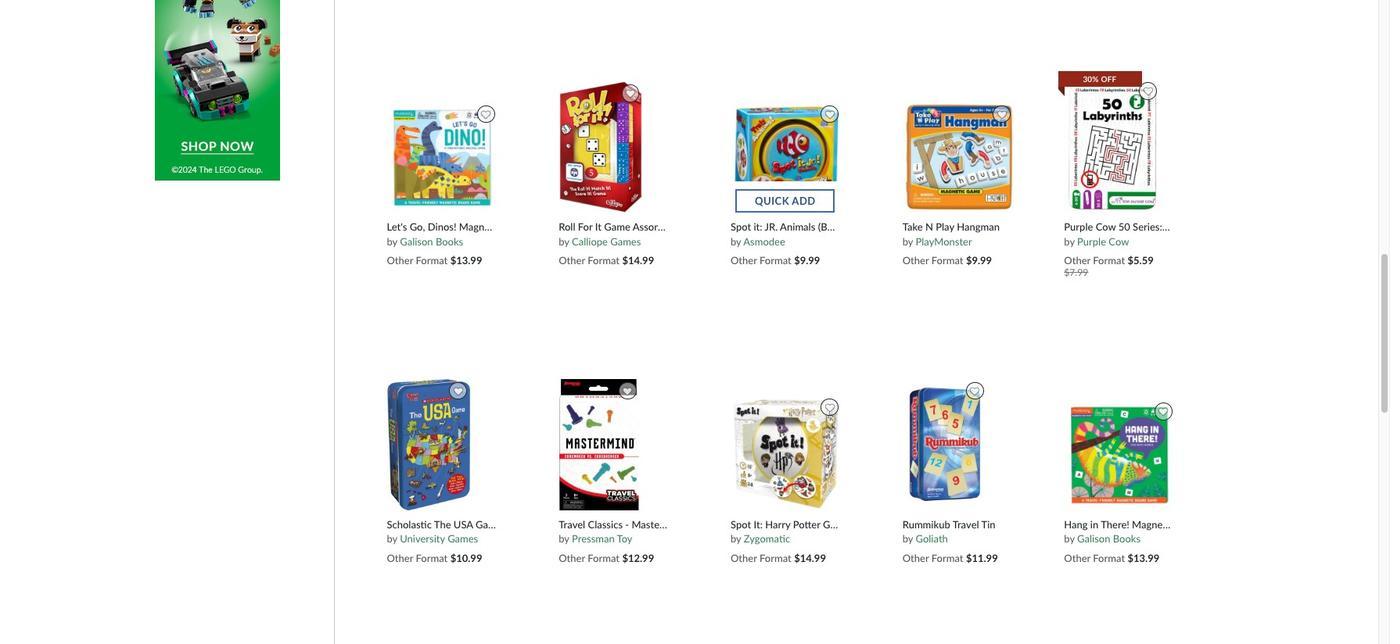 Task type: vqa. For each thing, say whether or not it's contained in the screenshot.
THE GAME inside the scholastic the usa game tin by university games other format $10.99
yes



Task type: locate. For each thing, give the bounding box(es) containing it.
other inside spot it: harry potter game by zygomatic other format $14.99
[[731, 552, 757, 565]]

2 $9.99 from the left
[[966, 255, 992, 267]]

0 horizontal spatial galison books link
[[400, 235, 463, 248]]

by inside let's go, dinos! magnetic… by galison books other format $13.99
[[387, 235, 398, 248]]

zygomatic
[[744, 533, 791, 546]]

format inside rummikub travel tin by goliath other format $11.99
[[932, 552, 964, 565]]

let's go, dinos! magnetic… by galison books other format $13.99
[[387, 221, 509, 267]]

format inside the purple cow 50 series:… by purple cow other format $5.59 $7.99
[[1094, 255, 1126, 267]]

$10.99
[[451, 552, 482, 565]]

spot it: harry potter game link
[[731, 519, 850, 532]]

spot inside spot it: harry potter game by zygomatic other format $14.99
[[731, 519, 751, 531]]

it
[[595, 221, 602, 233]]

travel up $11.99
[[953, 519, 980, 531]]

1 vertical spatial galison
[[1078, 533, 1111, 546]]

spot for zygomatic
[[731, 519, 751, 531]]

roll for it game assortment link
[[559, 221, 685, 234]]

format down purple cow 'link'
[[1094, 255, 1126, 267]]

by down take
[[903, 235, 913, 248]]

books down hang in there! magnetic board… link
[[1113, 533, 1141, 546]]

by inside roll for it game assortment by calliope games other format $14.99
[[559, 235, 570, 248]]

format down the asmodee
[[760, 255, 792, 267]]

1 vertical spatial books
[[1113, 533, 1141, 546]]

1 $9.99 from the left
[[794, 255, 821, 267]]

0 horizontal spatial travel
[[559, 519, 586, 531]]

go,
[[410, 221, 425, 233]]

1 vertical spatial spot
[[731, 519, 751, 531]]

1 vertical spatial $14.99
[[794, 552, 826, 565]]

galison books link down 'dinos!'
[[400, 235, 463, 248]]

books down let's go, dinos! magnetic… link in the top left of the page
[[436, 235, 463, 248]]

games down usa
[[448, 533, 478, 546]]

0 vertical spatial galison books link
[[400, 235, 463, 248]]

1 horizontal spatial galison books link
[[1078, 533, 1141, 546]]

tin right usa
[[504, 519, 519, 531]]

advertisement element
[[155, 0, 280, 181]]

game right potter
[[823, 519, 850, 531]]

$7.99
[[1065, 267, 1089, 279]]

books inside hang in there! magnetic board… by galison books other format $13.99
[[1113, 533, 1141, 546]]

galison inside let's go, dinos! magnetic… by galison books other format $13.99
[[400, 235, 433, 248]]

spot it: jr. animals (box) link
[[731, 221, 841, 234]]

hang in there! magnetic board… by galison books other format $13.99
[[1065, 519, 1211, 565]]

by
[[387, 235, 398, 248], [559, 235, 570, 248], [731, 235, 741, 248], [903, 235, 913, 248], [1065, 235, 1075, 248], [387, 533, 398, 546], [559, 533, 570, 546], [731, 533, 741, 546], [903, 533, 913, 546], [1065, 533, 1075, 546]]

travel inside travel classics - mastermind… by pressman toy other format $12.99
[[559, 519, 586, 531]]

$13.99 down hang in there! magnetic board… link
[[1128, 552, 1160, 565]]

board…
[[1177, 519, 1211, 531]]

games for $10.99
[[448, 533, 478, 546]]

jr.
[[765, 221, 778, 233]]

game for tin
[[476, 519, 502, 531]]

other
[[387, 255, 413, 267], [559, 255, 585, 267], [731, 255, 757, 267], [903, 255, 929, 267], [1065, 255, 1091, 267], [387, 552, 413, 565], [559, 552, 585, 565], [731, 552, 757, 565], [903, 552, 929, 565], [1065, 552, 1091, 565]]

0 horizontal spatial $9.99
[[794, 255, 821, 267]]

2 horizontal spatial game
[[823, 519, 850, 531]]

goliath
[[916, 533, 948, 546]]

1 vertical spatial galison books link
[[1078, 533, 1141, 546]]

$14.99 down calliope games link
[[623, 255, 654, 267]]

2 spot from the top
[[731, 519, 751, 531]]

format down zygomatic link
[[760, 552, 792, 565]]

by inside take n play hangman by playmonster other format $9.99
[[903, 235, 913, 248]]

1 horizontal spatial $13.99
[[1128, 552, 1160, 565]]

play
[[936, 221, 955, 233]]

other down the hang
[[1065, 552, 1091, 565]]

other down zygomatic on the right bottom of page
[[731, 552, 757, 565]]

format down the goliath
[[932, 552, 964, 565]]

tin
[[504, 519, 519, 531], [982, 519, 996, 531]]

game inside scholastic the usa game tin by university games other format $10.99
[[476, 519, 502, 531]]

1 vertical spatial $13.99
[[1128, 552, 1160, 565]]

by down the let's
[[387, 235, 398, 248]]

mastermind…
[[632, 519, 693, 531]]

1 horizontal spatial books
[[1113, 533, 1141, 546]]

by up old price was $7.99 element
[[1065, 235, 1075, 248]]

galison down in
[[1078, 533, 1111, 546]]

game for assortment
[[604, 221, 631, 233]]

cow down purple cow 50 series:… link on the right
[[1109, 235, 1130, 248]]

format inside scholastic the usa game tin by university games other format $10.99
[[416, 552, 448, 565]]

1 horizontal spatial game
[[604, 221, 631, 233]]

classics
[[588, 519, 623, 531]]

it:
[[754, 221, 763, 233]]

0 horizontal spatial tin
[[504, 519, 519, 531]]

games inside roll for it game assortment by calliope games other format $14.99
[[611, 235, 641, 248]]

rummikub travel tin link
[[903, 519, 1013, 532]]

by inside travel classics - mastermind… by pressman toy other format $12.99
[[559, 533, 570, 546]]

games inside scholastic the usa game tin by university games other format $10.99
[[448, 533, 478, 546]]

(box)
[[818, 221, 841, 233]]

by left zygomatic on the right bottom of page
[[731, 533, 741, 546]]

0 vertical spatial spot
[[731, 221, 751, 233]]

game
[[604, 221, 631, 233], [476, 519, 502, 531], [823, 519, 850, 531]]

$14.99 down potter
[[794, 552, 826, 565]]

by inside rummikub travel tin by goliath other format $11.99
[[903, 533, 913, 546]]

by left the pressman
[[559, 533, 570, 546]]

game up calliope games link
[[604, 221, 631, 233]]

0 vertical spatial $13.99
[[451, 255, 482, 267]]

roll
[[559, 221, 576, 233]]

0 horizontal spatial galison
[[400, 235, 433, 248]]

the
[[434, 519, 451, 531]]

2 tin from the left
[[982, 519, 996, 531]]

format down playmonster link
[[932, 255, 964, 267]]

0 vertical spatial galison
[[400, 235, 433, 248]]

take n play hangman link
[[903, 221, 1013, 234]]

cow up purple cow 'link'
[[1096, 221, 1116, 233]]

2 travel from the left
[[953, 519, 980, 531]]

galison books link
[[400, 235, 463, 248], [1078, 533, 1141, 546]]

by left the asmodee
[[731, 235, 741, 248]]

purple
[[1065, 221, 1094, 233], [1078, 235, 1107, 248]]

format down 'dinos!'
[[416, 255, 448, 267]]

travel classics - mastermind… by pressman toy other format $12.99
[[559, 519, 693, 565]]

$9.99 down 'hangman'
[[966, 255, 992, 267]]

by inside spot it: harry potter game by zygomatic other format $14.99
[[731, 533, 741, 546]]

0 vertical spatial games
[[611, 235, 641, 248]]

1 horizontal spatial galison
[[1078, 533, 1111, 546]]

$9.99 down animals
[[794, 255, 821, 267]]

toy
[[617, 533, 633, 546]]

travel up the pressman
[[559, 519, 586, 531]]

pressman
[[572, 533, 615, 546]]

$14.99
[[623, 255, 654, 267], [794, 552, 826, 565]]

by down roll
[[559, 235, 570, 248]]

1 horizontal spatial $14.99
[[794, 552, 826, 565]]

other down take
[[903, 255, 929, 267]]

$13.99 inside hang in there! magnetic board… by galison books other format $13.99
[[1128, 552, 1160, 565]]

scholastic
[[387, 519, 432, 531]]

1 horizontal spatial $9.99
[[966, 255, 992, 267]]

off
[[1101, 75, 1117, 84]]

format down pressman toy link
[[588, 552, 620, 565]]

30%
[[1083, 75, 1099, 84]]

other down the let's
[[387, 255, 413, 267]]

let's
[[387, 221, 407, 233]]

$13.99 down magnetic… at the top of the page
[[451, 255, 482, 267]]

other down purple cow 'link'
[[1065, 255, 1091, 267]]

rummikub
[[903, 519, 951, 531]]

asmodee
[[744, 235, 786, 248]]

purple up purple cow 'link'
[[1065, 221, 1094, 233]]

1 vertical spatial games
[[448, 533, 478, 546]]

add
[[792, 195, 816, 207]]

0 horizontal spatial $13.99
[[451, 255, 482, 267]]

1 spot from the top
[[731, 221, 751, 233]]

zygomatic link
[[744, 533, 791, 546]]

games down 'roll for it game assortment' link
[[611, 235, 641, 248]]

1 travel from the left
[[559, 519, 586, 531]]

cow
[[1096, 221, 1116, 233], [1109, 235, 1130, 248]]

hang in there! magnetic board… link
[[1065, 519, 1211, 532]]

1 vertical spatial purple
[[1078, 235, 1107, 248]]

by down the hang
[[1065, 533, 1075, 546]]

game inside roll for it game assortment by calliope games other format $14.99
[[604, 221, 631, 233]]

games
[[611, 235, 641, 248], [448, 533, 478, 546]]

1 horizontal spatial travel
[[953, 519, 980, 531]]

roll for it game assortment by calliope games other format $14.99
[[559, 221, 685, 267]]

$11.99
[[966, 552, 998, 565]]

by inside the spot it: jr. animals (box) by asmodee other format $9.99
[[731, 235, 741, 248]]

purple down purple cow 50 series:… link on the right
[[1078, 235, 1107, 248]]

magnetic
[[1133, 519, 1175, 531]]

1 tin from the left
[[504, 519, 519, 531]]

other inside take n play hangman by playmonster other format $9.99
[[903, 255, 929, 267]]

other down calliope
[[559, 255, 585, 267]]

usa
[[454, 519, 473, 531]]

title: take n play hangman image
[[903, 102, 1015, 214]]

travel
[[559, 519, 586, 531], [953, 519, 980, 531]]

other down university
[[387, 552, 413, 565]]

scholastic the usa game tin link
[[387, 519, 519, 532]]

$14.99 inside roll for it game assortment by calliope games other format $14.99
[[623, 255, 654, 267]]

other down the pressman
[[559, 552, 585, 565]]

game right usa
[[476, 519, 502, 531]]

$9.99 inside the spot it: jr. animals (box) by asmodee other format $9.99
[[794, 255, 821, 267]]

format down university games link
[[416, 552, 448, 565]]

spot inside the spot it: jr. animals (box) by asmodee other format $9.99
[[731, 221, 751, 233]]

by inside scholastic the usa game tin by university games other format $10.99
[[387, 533, 398, 546]]

format
[[416, 255, 448, 267], [588, 255, 620, 267], [760, 255, 792, 267], [932, 255, 964, 267], [1094, 255, 1126, 267], [416, 552, 448, 565], [588, 552, 620, 565], [760, 552, 792, 565], [932, 552, 964, 565], [1094, 552, 1126, 565]]

0 vertical spatial $14.99
[[623, 255, 654, 267]]

1 horizontal spatial tin
[[982, 519, 996, 531]]

galison down the go, on the top of page
[[400, 235, 433, 248]]

by inside the purple cow 50 series:… by purple cow other format $5.59 $7.99
[[1065, 235, 1075, 248]]

other down goliath link on the right
[[903, 552, 929, 565]]

$9.99
[[794, 255, 821, 267], [966, 255, 992, 267]]

other inside travel classics - mastermind… by pressman toy other format $12.99
[[559, 552, 585, 565]]

1 horizontal spatial games
[[611, 235, 641, 248]]

by down scholastic
[[387, 533, 398, 546]]

other down asmodee link
[[731, 255, 757, 267]]

by down rummikub
[[903, 533, 913, 546]]

galison books link down there!
[[1078, 533, 1141, 546]]

title: scholastic the usa game tin image
[[387, 379, 471, 512]]

galison
[[400, 235, 433, 248], [1078, 533, 1111, 546]]

format down there!
[[1094, 552, 1126, 565]]

title: spot it: harry potter game image
[[731, 395, 843, 512]]

title: spot it: jr. animals (box) image
[[731, 102, 843, 214]]

spot
[[731, 221, 751, 233], [731, 519, 751, 531]]

$9.99 inside take n play hangman by playmonster other format $9.99
[[966, 255, 992, 267]]

tin up $11.99
[[982, 519, 996, 531]]

potter
[[793, 519, 821, 531]]

0 vertical spatial purple
[[1065, 221, 1094, 233]]

it:
[[754, 519, 763, 531]]

other inside rummikub travel tin by goliath other format $11.99
[[903, 552, 929, 565]]

hangman
[[957, 221, 1000, 233]]

animals
[[780, 221, 816, 233]]

$13.99
[[451, 255, 482, 267], [1128, 552, 1160, 565]]

format down calliope games link
[[588, 255, 620, 267]]

spot for asmodee
[[731, 221, 751, 233]]

books
[[436, 235, 463, 248], [1113, 533, 1141, 546]]

0 horizontal spatial game
[[476, 519, 502, 531]]

for
[[578, 221, 593, 233]]

0 vertical spatial books
[[436, 235, 463, 248]]

university
[[400, 533, 445, 546]]

spot it: harry potter game by zygomatic other format $14.99
[[731, 519, 850, 565]]

game inside spot it: harry potter game by zygomatic other format $14.99
[[823, 519, 850, 531]]

0 horizontal spatial games
[[448, 533, 478, 546]]

format inside hang in there! magnetic board… by galison books other format $13.99
[[1094, 552, 1126, 565]]

scholastic the usa game tin by university games other format $10.99
[[387, 519, 519, 565]]

0 horizontal spatial $14.99
[[623, 255, 654, 267]]

title: roll for it game assortment image
[[559, 81, 644, 214]]

asmodee link
[[744, 235, 786, 248]]

travel classics - mastermind… link
[[559, 519, 693, 532]]

0 horizontal spatial books
[[436, 235, 463, 248]]



Task type: describe. For each thing, give the bounding box(es) containing it.
hang
[[1065, 519, 1088, 531]]

n
[[926, 221, 934, 233]]

title: rummikub travel tin image
[[903, 379, 988, 512]]

calliope
[[572, 235, 608, 248]]

purple cow 50 series:… link
[[1065, 221, 1174, 234]]

calliope games link
[[572, 235, 641, 248]]

format inside take n play hangman by playmonster other format $9.99
[[932, 255, 964, 267]]

tin inside rummikub travel tin by goliath other format $11.99
[[982, 519, 996, 531]]

purple cow link
[[1078, 235, 1130, 248]]

in
[[1091, 519, 1099, 531]]

take
[[903, 221, 923, 233]]

$14.99 inside spot it: harry potter game by zygomatic other format $14.99
[[794, 552, 826, 565]]

old price was $7.99 element
[[1065, 267, 1089, 279]]

other inside the spot it: jr. animals (box) by asmodee other format $9.99
[[731, 255, 757, 267]]

playmonster
[[916, 235, 973, 248]]

goliath link
[[916, 533, 948, 546]]

quick add button
[[736, 190, 835, 213]]

-
[[626, 519, 629, 531]]

harry
[[766, 519, 791, 531]]

other inside scholastic the usa game tin by university games other format $10.99
[[387, 552, 413, 565]]

take n play hangman by playmonster other format $9.99
[[903, 221, 1000, 267]]

$5.59
[[1128, 255, 1154, 267]]

format inside roll for it game assortment by calliope games other format $14.99
[[588, 255, 620, 267]]

$13.99 inside let's go, dinos! magnetic… by galison books other format $13.99
[[451, 255, 482, 267]]

purple cow 50 series:… by purple cow other format $5.59 $7.99
[[1065, 221, 1170, 279]]

spot it: jr. animals (box) by asmodee other format $9.99
[[731, 221, 841, 267]]

games for $14.99
[[611, 235, 641, 248]]

galison books link for galison
[[1078, 533, 1141, 546]]

other inside roll for it game assortment by calliope games other format $14.99
[[559, 255, 585, 267]]

let's go, dinos! magnetic… link
[[387, 221, 509, 234]]

books inside let's go, dinos! magnetic… by galison books other format $13.99
[[436, 235, 463, 248]]

playmonster link
[[916, 235, 973, 248]]

title: travel classics - mastermind game image
[[559, 379, 640, 512]]

galison books link for books
[[400, 235, 463, 248]]

dinos!
[[428, 221, 457, 233]]

by inside hang in there! magnetic board… by galison books other format $13.99
[[1065, 533, 1075, 546]]

magnetic…
[[459, 221, 509, 233]]

0 vertical spatial cow
[[1096, 221, 1116, 233]]

format inside let's go, dinos! magnetic… by galison books other format $13.99
[[416, 255, 448, 267]]

there!
[[1101, 519, 1130, 531]]

quick
[[755, 195, 790, 207]]

rummikub travel tin by goliath other format $11.99
[[903, 519, 998, 565]]

university games link
[[400, 533, 478, 546]]

assortment
[[633, 221, 685, 233]]

format inside travel classics - mastermind… by pressman toy other format $12.99
[[588, 552, 620, 565]]

50
[[1119, 221, 1131, 233]]

other inside the purple cow 50 series:… by purple cow other format $5.59 $7.99
[[1065, 255, 1091, 267]]

format inside the spot it: jr. animals (box) by asmodee other format $9.99
[[760, 255, 792, 267]]

quick add
[[755, 195, 816, 207]]

format inside spot it: harry potter game by zygomatic other format $14.99
[[760, 552, 792, 565]]

$12.99
[[623, 552, 654, 565]]

series:…
[[1133, 221, 1170, 233]]

title: purple cow 50 series: labyrinth image
[[1064, 81, 1161, 214]]

tin inside scholastic the usa game tin by university games other format $10.99
[[504, 519, 519, 531]]

other inside let's go, dinos! magnetic… by galison books other format $13.99
[[387, 255, 413, 267]]

other inside hang in there! magnetic board… by galison books other format $13.99
[[1065, 552, 1091, 565]]

30% off
[[1083, 75, 1117, 84]]

title: hang in there! magnetic board game image
[[1064, 399, 1177, 512]]

pressman toy link
[[572, 533, 633, 546]]

galison inside hang in there! magnetic board… by galison books other format $13.99
[[1078, 533, 1111, 546]]

travel inside rummikub travel tin by goliath other format $11.99
[[953, 519, 980, 531]]

title: let's go, dinos! magnetic board game image
[[387, 102, 499, 214]]

1 vertical spatial cow
[[1109, 235, 1130, 248]]



